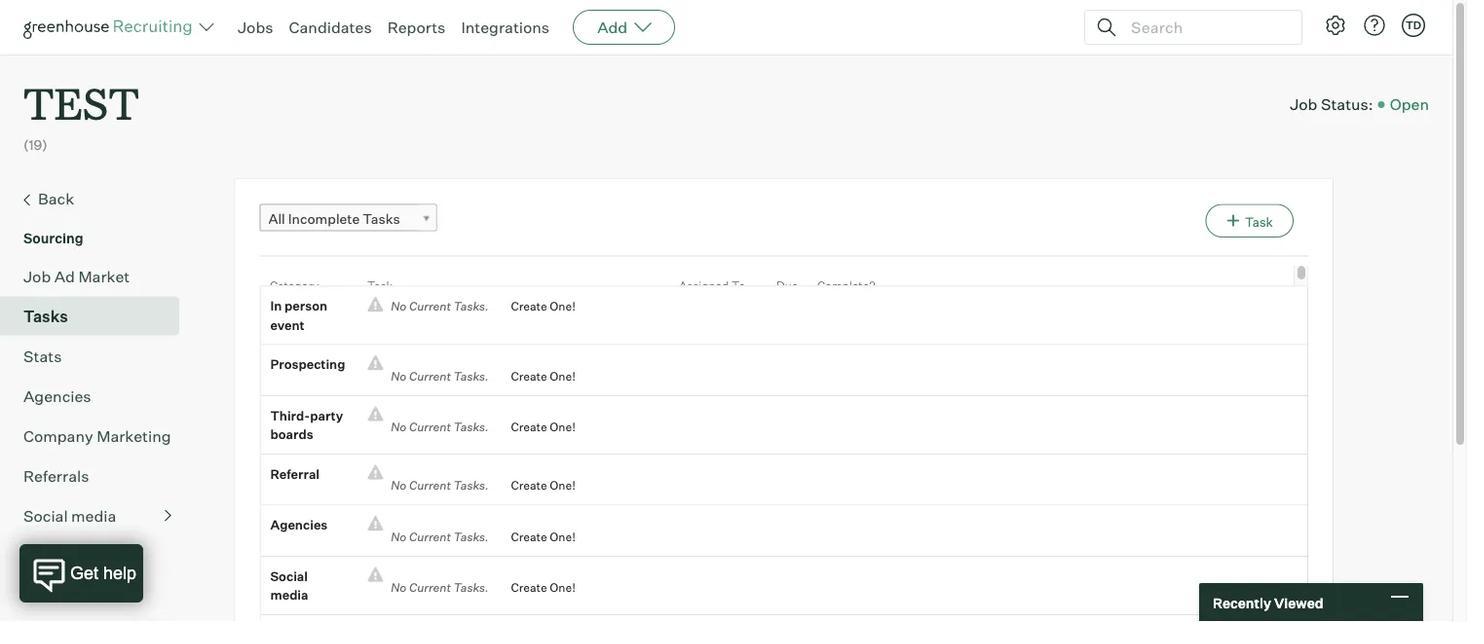 Task type: describe. For each thing, give the bounding box(es) containing it.
create one! for prospecting
[[511, 369, 576, 384]]

party
[[310, 408, 343, 424]]

one! for agencies
[[550, 530, 576, 544]]

current for third-party boards
[[409, 420, 451, 435]]

tasks link
[[23, 305, 172, 328]]

configure image
[[1324, 14, 1348, 37]]

marketing
[[97, 427, 171, 446]]

jobs
[[238, 18, 273, 37]]

incomplete
[[288, 210, 360, 227]]

company
[[23, 427, 93, 446]]

current for referral
[[409, 479, 451, 493]]

tasks. for social media
[[454, 581, 489, 596]]

event
[[270, 317, 305, 333]]

0 horizontal spatial media
[[71, 506, 116, 526]]

create one! for third-party boards
[[511, 420, 576, 435]]

due
[[776, 278, 798, 293]]

current for agencies
[[409, 530, 451, 544]]

no for social media
[[391, 581, 407, 596]]

one! for third-party boards
[[550, 420, 576, 435]]

in person event
[[270, 298, 328, 333]]

recently viewed
[[1213, 595, 1324, 612]]

create one! link for agencies
[[496, 528, 576, 547]]

create for in person event
[[511, 299, 547, 313]]

in
[[270, 298, 282, 314]]

integrations link
[[461, 18, 550, 37]]

no for in person event
[[391, 299, 407, 313]]

no for agencies
[[391, 530, 407, 544]]

open
[[1390, 95, 1430, 114]]

(19)
[[23, 137, 48, 154]]

tasks. for in person event
[[454, 299, 489, 313]]

social media link
[[23, 504, 172, 528]]

no for referral
[[391, 479, 407, 493]]

all
[[268, 210, 285, 227]]

back link
[[23, 187, 172, 212]]

create one! link for in person event
[[496, 297, 576, 316]]

create one! for agencies
[[511, 530, 576, 544]]

current for social media
[[409, 581, 451, 596]]

job ad market link
[[23, 265, 172, 288]]

one! for in person event
[[550, 299, 576, 313]]

integrations
[[461, 18, 550, 37]]

one! for social media
[[550, 581, 576, 596]]

add
[[597, 18, 628, 37]]

test
[[23, 74, 139, 132]]

candidates link
[[289, 18, 372, 37]]

company marketing link
[[23, 425, 172, 448]]

1 vertical spatial social media
[[270, 569, 308, 603]]



Task type: locate. For each thing, give the bounding box(es) containing it.
3 no from the top
[[391, 420, 407, 435]]

category
[[269, 278, 319, 293]]

0 vertical spatial social
[[23, 506, 68, 526]]

1 horizontal spatial agencies
[[270, 518, 328, 533]]

1 no from the top
[[391, 299, 407, 313]]

6 create one! from the top
[[511, 581, 576, 596]]

tasks. for referral
[[454, 479, 489, 493]]

referrals link
[[23, 465, 172, 488]]

1 create one! from the top
[[511, 299, 576, 313]]

company marketing
[[23, 427, 171, 446]]

viewed
[[1275, 595, 1324, 612]]

create for referral
[[511, 479, 547, 493]]

2 no current tasks. from the top
[[383, 369, 496, 384]]

4 one! from the top
[[550, 479, 576, 493]]

current
[[409, 299, 451, 313], [409, 369, 451, 384], [409, 420, 451, 435], [409, 479, 451, 493], [409, 530, 451, 544], [409, 581, 451, 596]]

stats link
[[23, 345, 172, 368]]

2 create from the top
[[511, 369, 547, 384]]

stats
[[23, 347, 62, 366]]

create one! link for social media
[[496, 579, 576, 598]]

tasks. for prospecting
[[454, 369, 489, 384]]

1 vertical spatial tasks
[[23, 307, 68, 326]]

0 horizontal spatial job
[[23, 267, 51, 286]]

agencies up company
[[23, 387, 91, 406]]

create for prospecting
[[511, 369, 547, 384]]

create for social media
[[511, 581, 547, 596]]

1 vertical spatial media
[[270, 588, 308, 603]]

1 vertical spatial task
[[367, 278, 392, 293]]

agencies inside agencies 'link'
[[23, 387, 91, 406]]

agencies
[[23, 387, 91, 406], [270, 518, 328, 533]]

task for task
[[367, 278, 392, 293]]

one! for prospecting
[[550, 369, 576, 384]]

recently
[[1213, 595, 1272, 612]]

td button
[[1402, 14, 1426, 37]]

create
[[511, 299, 547, 313], [511, 369, 547, 384], [511, 420, 547, 435], [511, 479, 547, 493], [511, 530, 547, 544], [511, 581, 547, 596]]

job for job ad market
[[23, 267, 51, 286]]

5 one! from the top
[[550, 530, 576, 544]]

1 one! from the top
[[550, 299, 576, 313]]

task for sourcing
[[1245, 214, 1274, 230]]

2 create one! from the top
[[511, 369, 576, 384]]

add button
[[573, 10, 675, 45]]

no current tasks. for in person event
[[383, 299, 496, 313]]

6 create from the top
[[511, 581, 547, 596]]

5 tasks. from the top
[[454, 530, 489, 544]]

6 create one! link from the top
[[496, 579, 576, 598]]

create one! for referral
[[511, 479, 576, 493]]

4 current from the top
[[409, 479, 451, 493]]

agencies link
[[23, 385, 172, 408]]

5 no from the top
[[391, 530, 407, 544]]

no current tasks.
[[383, 299, 496, 313], [383, 369, 496, 384], [383, 420, 496, 435], [383, 479, 496, 493], [383, 530, 496, 544], [383, 581, 496, 596]]

job ad market
[[23, 267, 130, 286]]

no current tasks. for agencies
[[383, 530, 496, 544]]

no current tasks. for prospecting
[[383, 369, 496, 384]]

create one! link for prospecting
[[496, 367, 576, 386]]

6 no current tasks. from the top
[[383, 581, 496, 596]]

job left status:
[[1290, 95, 1318, 114]]

create for third-party boards
[[511, 420, 547, 435]]

2 tasks. from the top
[[454, 369, 489, 384]]

1 create one! link from the top
[[496, 297, 576, 316]]

task
[[1245, 214, 1274, 230], [367, 278, 392, 293]]

6 current from the top
[[409, 581, 451, 596]]

3 tasks. from the top
[[454, 420, 489, 435]]

create one! link for referral
[[496, 477, 576, 496]]

3 create one! link from the top
[[496, 418, 576, 437]]

greenhouse recruiting image
[[23, 16, 199, 39]]

2 no from the top
[[391, 369, 407, 384]]

status:
[[1321, 95, 1374, 114]]

media
[[71, 506, 116, 526], [270, 588, 308, 603]]

jobs link
[[238, 18, 273, 37]]

market
[[78, 267, 130, 286]]

5 no current tasks. from the top
[[383, 530, 496, 544]]

3 current from the top
[[409, 420, 451, 435]]

1 current from the top
[[409, 299, 451, 313]]

Search text field
[[1126, 13, 1284, 41]]

0 vertical spatial job
[[1290, 95, 1318, 114]]

create for agencies
[[511, 530, 547, 544]]

6 no from the top
[[391, 581, 407, 596]]

create one!
[[511, 299, 576, 313], [511, 369, 576, 384], [511, 420, 576, 435], [511, 479, 576, 493], [511, 530, 576, 544], [511, 581, 576, 596]]

social media
[[23, 506, 116, 526], [270, 569, 308, 603]]

4 tasks. from the top
[[454, 479, 489, 493]]

third-party boards
[[270, 408, 343, 443]]

to
[[731, 278, 745, 293]]

td
[[1406, 19, 1422, 32]]

2 create one! link from the top
[[496, 367, 576, 386]]

1 no current tasks. from the top
[[383, 299, 496, 313]]

all incomplete tasks
[[268, 210, 400, 227]]

no for prospecting
[[391, 369, 407, 384]]

1 horizontal spatial media
[[270, 588, 308, 603]]

tasks. for agencies
[[454, 530, 489, 544]]

5 create from the top
[[511, 530, 547, 544]]

td button
[[1398, 10, 1430, 41]]

1 tasks. from the top
[[454, 299, 489, 313]]

tasks.
[[454, 299, 489, 313], [454, 369, 489, 384], [454, 420, 489, 435], [454, 479, 489, 493], [454, 530, 489, 544], [454, 581, 489, 596]]

create one! link
[[496, 297, 576, 316], [496, 367, 576, 386], [496, 418, 576, 437], [496, 477, 576, 496], [496, 528, 576, 547], [496, 579, 576, 598]]

prospecting
[[270, 357, 345, 372]]

0 vertical spatial tasks
[[363, 210, 400, 227]]

0 horizontal spatial task
[[367, 278, 392, 293]]

current for in person event
[[409, 299, 451, 313]]

3 one! from the top
[[550, 420, 576, 435]]

tasks right incomplete
[[363, 210, 400, 227]]

4 create one! link from the top
[[496, 477, 576, 496]]

no current tasks. for third-party boards
[[383, 420, 496, 435]]

back
[[38, 189, 74, 208]]

third-
[[270, 408, 310, 424]]

1 horizontal spatial tasks
[[363, 210, 400, 227]]

1 horizontal spatial social media
[[270, 569, 308, 603]]

test link
[[23, 55, 139, 136]]

0 horizontal spatial social media
[[23, 506, 116, 526]]

person
[[285, 298, 328, 314]]

no current tasks. for referral
[[383, 479, 496, 493]]

social inside social media
[[270, 569, 308, 584]]

1 vertical spatial agencies
[[270, 518, 328, 533]]

0 vertical spatial task
[[1245, 214, 1274, 230]]

job status:
[[1290, 95, 1374, 114]]

0 vertical spatial agencies
[[23, 387, 91, 406]]

create one! for in person event
[[511, 299, 576, 313]]

social
[[23, 506, 68, 526], [270, 569, 308, 584]]

1 create from the top
[[511, 299, 547, 313]]

2 current from the top
[[409, 369, 451, 384]]

3 create from the top
[[511, 420, 547, 435]]

tasks. for third-party boards
[[454, 420, 489, 435]]

2 one! from the top
[[550, 369, 576, 384]]

0 horizontal spatial social
[[23, 506, 68, 526]]

tasks
[[363, 210, 400, 227], [23, 307, 68, 326]]

4 create from the top
[[511, 479, 547, 493]]

3 no current tasks. from the top
[[383, 420, 496, 435]]

1 horizontal spatial task
[[1245, 214, 1274, 230]]

4 create one! from the top
[[511, 479, 576, 493]]

ad
[[54, 267, 75, 286]]

sourcing
[[23, 230, 83, 247]]

no for third-party boards
[[391, 420, 407, 435]]

no current tasks. for social media
[[383, 581, 496, 596]]

1 vertical spatial social
[[270, 569, 308, 584]]

6 tasks. from the top
[[454, 581, 489, 596]]

3 create one! from the top
[[511, 420, 576, 435]]

agencies down the referral
[[270, 518, 328, 533]]

0 vertical spatial media
[[71, 506, 116, 526]]

1 horizontal spatial job
[[1290, 95, 1318, 114]]

referrals
[[23, 466, 89, 486]]

one! for referral
[[550, 479, 576, 493]]

5 create one! from the top
[[511, 530, 576, 544]]

candidates
[[289, 18, 372, 37]]

0 vertical spatial social media
[[23, 506, 116, 526]]

reports link
[[387, 18, 446, 37]]

current for prospecting
[[409, 369, 451, 384]]

complete?
[[817, 278, 875, 293]]

reports
[[387, 18, 446, 37]]

job
[[1290, 95, 1318, 114], [23, 267, 51, 286]]

6 one! from the top
[[550, 581, 576, 596]]

assigned to
[[679, 278, 745, 293]]

0 horizontal spatial tasks
[[23, 307, 68, 326]]

one!
[[550, 299, 576, 313], [550, 369, 576, 384], [550, 420, 576, 435], [550, 479, 576, 493], [550, 530, 576, 544], [550, 581, 576, 596]]

4 no from the top
[[391, 479, 407, 493]]

create one! link for third-party boards
[[496, 418, 576, 437]]

5 create one! link from the top
[[496, 528, 576, 547]]

no
[[391, 299, 407, 313], [391, 369, 407, 384], [391, 420, 407, 435], [391, 479, 407, 493], [391, 530, 407, 544], [391, 581, 407, 596]]

create one! for social media
[[511, 581, 576, 596]]

4 no current tasks. from the top
[[383, 479, 496, 493]]

5 current from the top
[[409, 530, 451, 544]]

tasks up stats
[[23, 307, 68, 326]]

assigned
[[679, 278, 729, 293]]

0 horizontal spatial agencies
[[23, 387, 91, 406]]

1 horizontal spatial social
[[270, 569, 308, 584]]

test (19)
[[23, 74, 139, 154]]

1 vertical spatial job
[[23, 267, 51, 286]]

job for job status:
[[1290, 95, 1318, 114]]

job left ad
[[23, 267, 51, 286]]

boards
[[270, 427, 313, 443]]

all incomplete tasks link
[[260, 204, 437, 233]]

referral
[[270, 466, 320, 482]]



Task type: vqa. For each thing, say whether or not it's contained in the screenshot.
the Recently Viewed
yes



